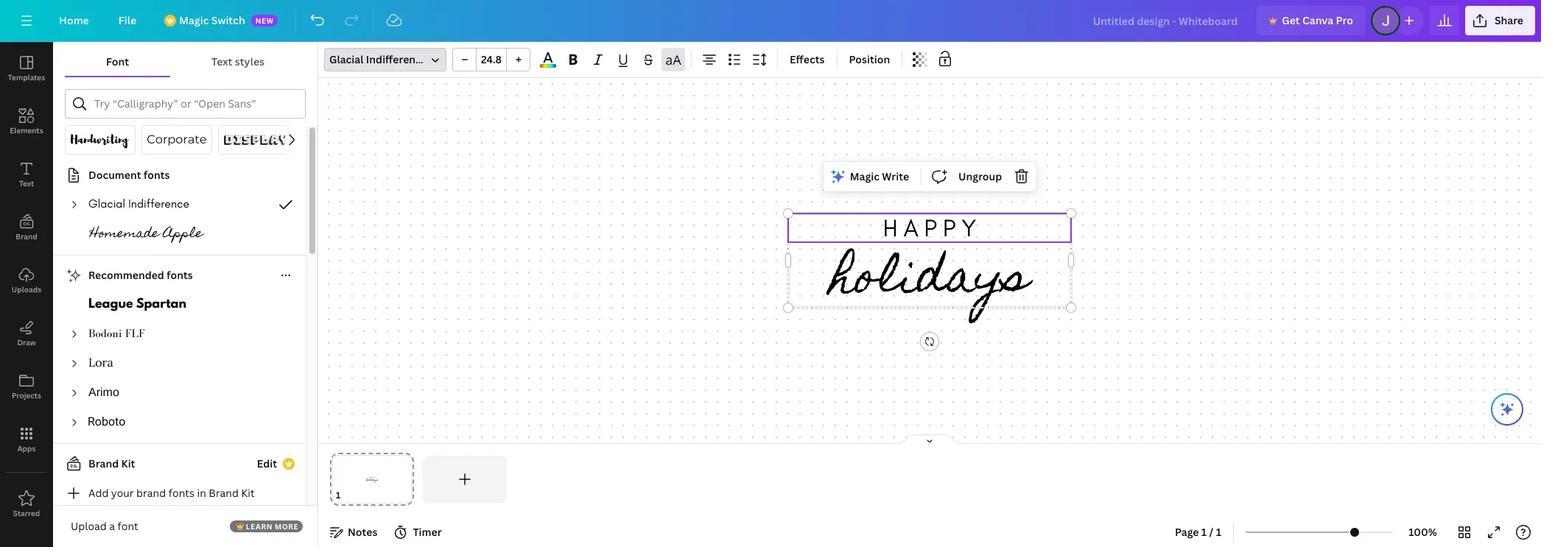 Task type: describe. For each thing, give the bounding box(es) containing it.
document
[[88, 168, 141, 182]]

brand button
[[0, 201, 53, 254]]

Try "Calligraphy" or "Open Sans" search field
[[94, 90, 296, 118]]

learn more button
[[230, 521, 303, 533]]

projects
[[12, 391, 41, 401]]

switch
[[211, 13, 245, 27]]

holidays
[[831, 235, 1029, 328]]

templates
[[8, 72, 45, 83]]

notes
[[348, 525, 378, 539]]

in
[[197, 486, 206, 500]]

position
[[849, 52, 890, 66]]

corporate image
[[147, 131, 206, 149]]

pro
[[1336, 13, 1354, 27]]

edit button
[[257, 456, 277, 472]]

file button
[[107, 6, 148, 35]]

bodoni flf image
[[88, 326, 146, 343]]

happy
[[883, 214, 982, 243]]

draw button
[[0, 307, 53, 360]]

brand
[[136, 486, 166, 500]]

edit
[[257, 457, 277, 471]]

timer button
[[389, 521, 448, 545]]

elements button
[[0, 95, 53, 148]]

starred
[[13, 508, 40, 519]]

add your brand fonts in brand kit
[[88, 486, 255, 500]]

text for text
[[19, 178, 34, 189]]

home
[[59, 13, 89, 27]]

page
[[1175, 525, 1199, 539]]

glacial indifference
[[329, 52, 427, 66]]

a
[[109, 519, 115, 533]]

font button
[[65, 48, 170, 76]]

upload a font
[[71, 519, 138, 533]]

/
[[1210, 525, 1214, 539]]

league spartan image
[[88, 296, 187, 314]]

position button
[[843, 48, 896, 71]]

your
[[111, 486, 134, 500]]

new
[[255, 15, 274, 26]]

file
[[118, 13, 136, 27]]

side panel tab list
[[0, 42, 53, 531]]

ungroup
[[959, 169, 1002, 183]]

text for text styles
[[212, 55, 232, 69]]

learn
[[246, 522, 273, 532]]

hide pages image
[[895, 434, 965, 446]]

lora image
[[88, 355, 113, 373]]

fonts for document fonts
[[144, 168, 170, 182]]

roboto image
[[88, 414, 125, 432]]

display image
[[224, 131, 288, 149]]

glacial indifference image
[[88, 196, 190, 214]]

2 1 from the left
[[1216, 525, 1222, 539]]

homemade apple image
[[88, 225, 205, 243]]

text styles button
[[170, 48, 306, 76]]

effects
[[790, 52, 825, 66]]

2 vertical spatial brand
[[209, 486, 239, 500]]

glacial indifference button
[[324, 48, 447, 71]]

home link
[[47, 6, 101, 35]]

text button
[[0, 148, 53, 201]]

uploads button
[[0, 254, 53, 307]]

indifference
[[366, 52, 427, 66]]

magic for magic write
[[850, 169, 880, 183]]

handwriting image
[[71, 131, 130, 149]]

Design title text field
[[1082, 6, 1251, 35]]

share
[[1495, 13, 1524, 27]]

2 vertical spatial fonts
[[169, 486, 195, 500]]

ungroup button
[[953, 165, 1008, 189]]

canva assistant image
[[1499, 401, 1517, 419]]



Task type: locate. For each thing, give the bounding box(es) containing it.
Page title text field
[[347, 489, 353, 503]]

group
[[452, 48, 531, 71]]

1 vertical spatial text
[[19, 178, 34, 189]]

2 horizontal spatial brand
[[209, 486, 239, 500]]

text inside button
[[212, 55, 232, 69]]

brand right in
[[209, 486, 239, 500]]

kit
[[121, 457, 135, 471], [241, 486, 255, 500]]

0 vertical spatial brand
[[16, 231, 37, 242]]

kit up learn
[[241, 486, 255, 500]]

glacial
[[329, 52, 364, 66]]

get canva pro button
[[1257, 6, 1365, 35]]

color range image
[[540, 64, 556, 68]]

text styles
[[212, 55, 265, 69]]

magic write
[[850, 169, 909, 183]]

text left styles at top
[[212, 55, 232, 69]]

1
[[1202, 525, 1207, 539], [1216, 525, 1222, 539]]

magic left write
[[850, 169, 880, 183]]

page 1 / 1
[[1175, 525, 1222, 539]]

1 1 from the left
[[1202, 525, 1207, 539]]

notes button
[[324, 521, 384, 545]]

main menu bar
[[0, 0, 1542, 42]]

1 vertical spatial fonts
[[167, 268, 193, 282]]

1 right the / at the bottom of the page
[[1216, 525, 1222, 539]]

learn more
[[246, 522, 299, 532]]

canva
[[1303, 13, 1334, 27]]

get
[[1282, 13, 1300, 27]]

text up brand button
[[19, 178, 34, 189]]

100%
[[1409, 525, 1438, 539]]

draw
[[17, 338, 36, 348]]

– – number field
[[481, 52, 502, 66]]

fonts up glacial indifference image
[[144, 168, 170, 182]]

apps button
[[0, 413, 53, 466]]

magic write button
[[827, 165, 915, 189]]

brand up uploads "button"
[[16, 231, 37, 242]]

0 vertical spatial magic
[[179, 13, 209, 27]]

get canva pro
[[1282, 13, 1354, 27]]

1 horizontal spatial kit
[[241, 486, 255, 500]]

effects button
[[784, 48, 831, 71]]

recommended
[[88, 268, 164, 282]]

1 horizontal spatial magic
[[850, 169, 880, 183]]

brand up add
[[88, 457, 119, 471]]

document fonts
[[88, 168, 170, 182]]

1 vertical spatial kit
[[241, 486, 255, 500]]

upload
[[71, 519, 107, 533]]

1 horizontal spatial text
[[212, 55, 232, 69]]

share button
[[1466, 6, 1536, 35]]

1 left the / at the bottom of the page
[[1202, 525, 1207, 539]]

brand inside button
[[16, 231, 37, 242]]

magic
[[179, 13, 209, 27], [850, 169, 880, 183]]

fonts for recommended fonts
[[167, 268, 193, 282]]

write
[[882, 169, 909, 183]]

add
[[88, 486, 109, 500]]

magic inside button
[[850, 169, 880, 183]]

more
[[275, 522, 299, 532]]

font
[[106, 55, 129, 69]]

arimo image
[[88, 385, 119, 402]]

0 horizontal spatial magic
[[179, 13, 209, 27]]

0 horizontal spatial kit
[[121, 457, 135, 471]]

1 horizontal spatial 1
[[1216, 525, 1222, 539]]

1 vertical spatial brand
[[88, 457, 119, 471]]

text inside button
[[19, 178, 34, 189]]

font
[[118, 519, 138, 533]]

0 horizontal spatial text
[[19, 178, 34, 189]]

0 horizontal spatial 1
[[1202, 525, 1207, 539]]

brand for brand
[[16, 231, 37, 242]]

uploads
[[12, 284, 41, 295]]

brand for brand kit
[[88, 457, 119, 471]]

0 vertical spatial kit
[[121, 457, 135, 471]]

brand
[[16, 231, 37, 242], [88, 457, 119, 471], [209, 486, 239, 500]]

text
[[212, 55, 232, 69], [19, 178, 34, 189]]

fonts up league spartan 'image'
[[167, 268, 193, 282]]

fonts
[[144, 168, 170, 182], [167, 268, 193, 282], [169, 486, 195, 500]]

page 1 image
[[330, 456, 414, 503]]

projects button
[[0, 360, 53, 413]]

magic inside the main menu bar
[[179, 13, 209, 27]]

styles
[[235, 55, 265, 69]]

apps
[[17, 444, 36, 454]]

1 horizontal spatial brand
[[88, 457, 119, 471]]

templates button
[[0, 42, 53, 95]]

0 vertical spatial text
[[212, 55, 232, 69]]

100% button
[[1399, 521, 1447, 545]]

magic switch
[[179, 13, 245, 27]]

kit up your
[[121, 457, 135, 471]]

0 vertical spatial fonts
[[144, 168, 170, 182]]

1 vertical spatial magic
[[850, 169, 880, 183]]

magic for magic switch
[[179, 13, 209, 27]]

recommended fonts
[[88, 268, 193, 282]]

brand kit
[[88, 457, 135, 471]]

fonts left in
[[169, 486, 195, 500]]

timer
[[413, 525, 442, 539]]

elements
[[10, 125, 43, 136]]

magic left switch
[[179, 13, 209, 27]]

starred button
[[0, 478, 53, 531]]

0 horizontal spatial brand
[[16, 231, 37, 242]]



Task type: vqa. For each thing, say whether or not it's contained in the screenshot.
projects
yes



